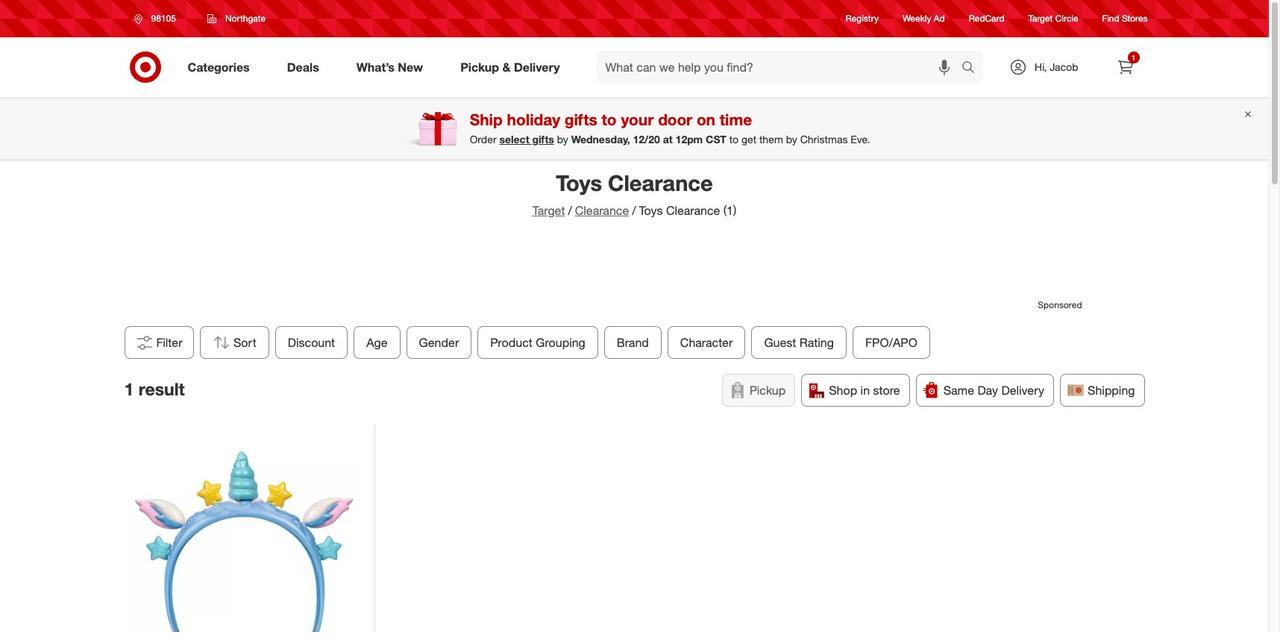 Task type: describe. For each thing, give the bounding box(es) containing it.
hi,
[[1035, 60, 1048, 73]]

categories link
[[175, 51, 269, 84]]

98105 button
[[124, 5, 192, 32]]

target circle
[[1029, 13, 1079, 24]]

stores
[[1123, 13, 1148, 24]]

brand button
[[604, 326, 662, 359]]

weekly ad link
[[903, 12, 946, 25]]

search button
[[956, 51, 991, 87]]

What can we help you find? suggestions appear below search field
[[597, 51, 966, 84]]

toys clearance target / clearance / toys clearance (1)
[[533, 169, 737, 218]]

redcard
[[969, 13, 1005, 24]]

what's new
[[357, 59, 423, 74]]

store
[[874, 383, 901, 398]]

shop
[[830, 383, 858, 398]]

same day delivery button
[[916, 374, 1055, 407]]

result
[[139, 378, 185, 399]]

registry
[[846, 13, 879, 24]]

0 horizontal spatial toys
[[556, 169, 602, 196]]

&
[[503, 59, 511, 74]]

time
[[720, 110, 753, 129]]

same
[[944, 383, 975, 398]]

brand
[[617, 335, 649, 350]]

find stores
[[1103, 13, 1148, 24]]

clearance link
[[575, 203, 629, 218]]

age
[[366, 335, 388, 350]]

sort
[[233, 335, 256, 350]]

delivery for same day delivery
[[1002, 383, 1045, 398]]

door
[[659, 110, 693, 129]]

on
[[697, 110, 716, 129]]

guest
[[764, 335, 796, 350]]

shipping button
[[1061, 374, 1145, 407]]

sort button
[[200, 326, 269, 359]]

character button
[[668, 326, 746, 359]]

pickup button
[[722, 374, 796, 407]]

target circle link
[[1029, 12, 1079, 25]]

find stores link
[[1103, 12, 1148, 25]]

ad
[[934, 13, 946, 24]]

shop in store
[[830, 383, 901, 398]]

discount
[[288, 335, 335, 350]]

0 horizontal spatial to
[[602, 110, 617, 129]]

98105
[[151, 13, 176, 24]]

select
[[500, 133, 530, 146]]

clearance left (1)
[[667, 203, 721, 218]]

pickup for pickup & delivery
[[461, 59, 499, 74]]

categories
[[188, 59, 250, 74]]

1 horizontal spatial gifts
[[565, 110, 598, 129]]

get
[[742, 133, 757, 146]]

clearance down at
[[608, 169, 713, 196]]

ship holiday gifts to your door on time order select gifts by wednesday, 12/20 at 12pm cst to get them by christmas eve.
[[470, 110, 871, 146]]

gender
[[419, 335, 459, 350]]

pickup & delivery link
[[448, 51, 579, 84]]

in
[[861, 383, 870, 398]]

fpo/apo
[[866, 335, 918, 350]]

character
[[680, 335, 733, 350]]

new
[[398, 59, 423, 74]]

1 vertical spatial to
[[730, 133, 739, 146]]

weekly ad
[[903, 13, 946, 24]]

search
[[956, 61, 991, 76]]

day
[[978, 383, 999, 398]]



Task type: locate. For each thing, give the bounding box(es) containing it.
0 horizontal spatial /
[[568, 203, 572, 218]]

northgate button
[[198, 5, 276, 32]]

what's new link
[[344, 51, 442, 84]]

1 vertical spatial pickup
[[750, 383, 786, 398]]

1 horizontal spatial 1
[[1132, 53, 1136, 62]]

0 vertical spatial 1
[[1132, 53, 1136, 62]]

jacob
[[1050, 60, 1079, 73]]

cst
[[706, 133, 727, 146]]

target left clearance link at the left of page
[[533, 203, 565, 218]]

product grouping
[[490, 335, 586, 350]]

1 horizontal spatial pickup
[[750, 383, 786, 398]]

delivery right day
[[1002, 383, 1045, 398]]

0 vertical spatial to
[[602, 110, 617, 129]]

1 left the result
[[124, 378, 134, 399]]

holiday
[[507, 110, 561, 129]]

1 horizontal spatial toys
[[639, 203, 663, 218]]

order
[[470, 133, 497, 146]]

0 vertical spatial target
[[1029, 13, 1054, 24]]

delivery inside button
[[1002, 383, 1045, 398]]

1 vertical spatial gifts
[[533, 133, 555, 146]]

sponsored
[[1039, 299, 1083, 310]]

pickup for pickup
[[750, 383, 786, 398]]

0 horizontal spatial by
[[557, 133, 569, 146]]

discount button
[[275, 326, 348, 359]]

delivery for pickup & delivery
[[514, 59, 560, 74]]

what's
[[357, 59, 395, 74]]

toys
[[556, 169, 602, 196], [639, 203, 663, 218]]

them
[[760, 133, 784, 146]]

pickup left the &
[[461, 59, 499, 74]]

delivery
[[514, 59, 560, 74], [1002, 383, 1045, 398]]

wednesday,
[[572, 133, 631, 146]]

0 horizontal spatial gifts
[[533, 133, 555, 146]]

to up wednesday, at top
[[602, 110, 617, 129]]

target inside toys clearance target / clearance / toys clearance (1)
[[533, 203, 565, 218]]

clearance
[[608, 169, 713, 196], [575, 203, 629, 218], [667, 203, 721, 218]]

by down holiday
[[557, 133, 569, 146]]

deals
[[287, 59, 319, 74]]

grouping
[[536, 335, 586, 350]]

0 vertical spatial toys
[[556, 169, 602, 196]]

1 horizontal spatial by
[[787, 133, 798, 146]]

1 horizontal spatial /
[[632, 203, 636, 218]]

pickup & delivery
[[461, 59, 560, 74]]

eve.
[[851, 133, 871, 146]]

1 / from the left
[[568, 203, 572, 218]]

1 horizontal spatial to
[[730, 133, 739, 146]]

0 vertical spatial delivery
[[514, 59, 560, 74]]

product grouping button
[[478, 326, 598, 359]]

gifts up wednesday, at top
[[565, 110, 598, 129]]

shop in store button
[[802, 374, 910, 407]]

northgate
[[225, 13, 266, 24]]

2 by from the left
[[787, 133, 798, 146]]

registry link
[[846, 12, 879, 25]]

1 horizontal spatial delivery
[[1002, 383, 1045, 398]]

1 link
[[1110, 51, 1142, 84]]

12/20
[[633, 133, 661, 146]]

to left get
[[730, 133, 739, 146]]

product
[[490, 335, 533, 350]]

1
[[1132, 53, 1136, 62], [124, 378, 134, 399]]

0 horizontal spatial pickup
[[461, 59, 499, 74]]

by
[[557, 133, 569, 146], [787, 133, 798, 146]]

/
[[568, 203, 572, 218], [632, 203, 636, 218]]

0 vertical spatial pickup
[[461, 59, 499, 74]]

deals link
[[274, 51, 338, 84]]

1 result
[[124, 378, 185, 399]]

12pm
[[676, 133, 703, 146]]

(1)
[[724, 203, 737, 218]]

1 horizontal spatial target
[[1029, 13, 1054, 24]]

/ right target link
[[568, 203, 572, 218]]

by right them on the top
[[787, 133, 798, 146]]

/ right clearance link at the left of page
[[632, 203, 636, 218]]

1 vertical spatial target
[[533, 203, 565, 218]]

to
[[602, 110, 617, 129], [730, 133, 739, 146]]

at
[[663, 133, 673, 146]]

pickup down guest
[[750, 383, 786, 398]]

gifts down holiday
[[533, 133, 555, 146]]

2 / from the left
[[632, 203, 636, 218]]

find
[[1103, 13, 1120, 24]]

like nastya unicorn headband image
[[130, 439, 360, 632], [130, 439, 360, 632]]

ship
[[470, 110, 503, 129]]

guest rating
[[764, 335, 834, 350]]

0 vertical spatial gifts
[[565, 110, 598, 129]]

circle
[[1056, 13, 1079, 24]]

gender button
[[406, 326, 472, 359]]

delivery right the &
[[514, 59, 560, 74]]

weekly
[[903, 13, 932, 24]]

1 for 1 result
[[124, 378, 134, 399]]

toys right clearance link at the left of page
[[639, 203, 663, 218]]

clearance right target link
[[575, 203, 629, 218]]

age button
[[354, 326, 400, 359]]

filter button
[[124, 326, 194, 359]]

gifts
[[565, 110, 598, 129], [533, 133, 555, 146]]

your
[[621, 110, 654, 129]]

hi, jacob
[[1035, 60, 1079, 73]]

1 down stores
[[1132, 53, 1136, 62]]

guest rating button
[[752, 326, 847, 359]]

pickup
[[461, 59, 499, 74], [750, 383, 786, 398]]

0 horizontal spatial target
[[533, 203, 565, 218]]

target
[[1029, 13, 1054, 24], [533, 203, 565, 218]]

1 vertical spatial toys
[[639, 203, 663, 218]]

rating
[[800, 335, 834, 350]]

toys up clearance link at the left of page
[[556, 169, 602, 196]]

target link
[[533, 203, 565, 218]]

1 for 1
[[1132, 53, 1136, 62]]

shipping
[[1088, 383, 1136, 398]]

pickup inside button
[[750, 383, 786, 398]]

1 vertical spatial delivery
[[1002, 383, 1045, 398]]

christmas
[[801, 133, 848, 146]]

filter
[[156, 335, 183, 350]]

1 vertical spatial 1
[[124, 378, 134, 399]]

0 horizontal spatial delivery
[[514, 59, 560, 74]]

1 by from the left
[[557, 133, 569, 146]]

same day delivery
[[944, 383, 1045, 398]]

redcard link
[[969, 12, 1005, 25]]

target left circle
[[1029, 13, 1054, 24]]

fpo/apo button
[[853, 326, 930, 359]]

1 inside 1 link
[[1132, 53, 1136, 62]]

0 horizontal spatial 1
[[124, 378, 134, 399]]



Task type: vqa. For each thing, say whether or not it's contained in the screenshot.
Delivery to the top
yes



